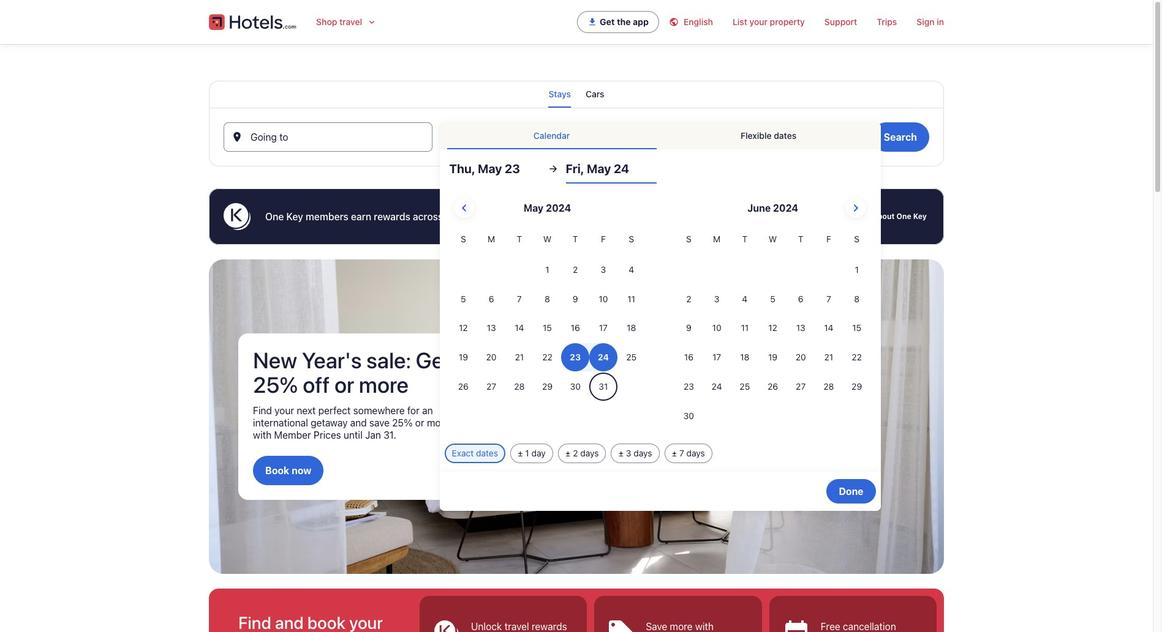 Task type: locate. For each thing, give the bounding box(es) containing it.
1 horizontal spatial 5
[[770, 294, 775, 304]]

find
[[253, 406, 272, 417]]

30
[[570, 382, 581, 392], [684, 411, 694, 421]]

1 horizontal spatial 26
[[768, 382, 778, 392]]

1 vertical spatial 11 button
[[731, 315, 759, 343]]

25% up find
[[253, 372, 298, 398]]

1 horizontal spatial 19
[[768, 352, 777, 363]]

1 12 from the left
[[459, 323, 468, 334]]

2 5 from the left
[[770, 294, 775, 304]]

6 button
[[477, 285, 505, 313], [787, 285, 815, 313]]

30 button left 31
[[561, 373, 589, 401]]

1 22 from the left
[[542, 352, 552, 363]]

2 29 from the left
[[852, 382, 862, 392]]

8 inside june 2024 element
[[854, 294, 860, 304]]

1
[[545, 265, 549, 275], [855, 265, 859, 275], [525, 448, 529, 459]]

3 for 3 button in "may 2024" element
[[601, 265, 606, 275]]

0 vertical spatial 30
[[570, 382, 581, 392]]

1 horizontal spatial 23
[[505, 162, 520, 176]]

days left "± 7 days"
[[634, 448, 652, 459]]

1 1 button from the left
[[533, 256, 561, 284]]

application containing may 2024
[[449, 194, 871, 432]]

2 vertical spatial 3
[[626, 448, 631, 459]]

1 vertical spatial dates
[[476, 448, 498, 459]]

or up perfect
[[335, 372, 354, 398]]

1 vertical spatial 2
[[686, 294, 691, 304]]

3 days from the left
[[686, 448, 705, 459]]

15 for first "15" button from the left
[[543, 323, 552, 334]]

1 vertical spatial 2 button
[[675, 285, 703, 313]]

shop travel button
[[306, 10, 387, 34]]

1 vertical spatial 18 button
[[731, 344, 759, 372]]

17 button up 31
[[589, 315, 617, 343]]

27 inside "may 2024" element
[[486, 382, 496, 392]]

10 for rightmost 10 button
[[712, 323, 721, 334]]

6 inside "may 2024" element
[[489, 294, 494, 304]]

1 7 button from the left
[[505, 285, 533, 313]]

1 22 button from the left
[[533, 344, 561, 372]]

1 horizontal spatial 30 button
[[675, 402, 703, 430]]

2 w from the left
[[769, 234, 777, 244]]

22 inside june 2024 element
[[852, 352, 862, 363]]

7 inside "may 2024" element
[[517, 294, 522, 304]]

key right about at top right
[[913, 212, 927, 221]]

1 vertical spatial get
[[416, 347, 451, 374]]

2 13 button from the left
[[787, 315, 815, 343]]

7 button
[[505, 285, 533, 313], [815, 285, 843, 313]]

20 button
[[477, 344, 505, 372], [787, 344, 815, 372]]

26 inside "may 2024" element
[[458, 382, 469, 392]]

1 f from the left
[[601, 234, 606, 244]]

3 inside "may 2024" element
[[601, 265, 606, 275]]

0 horizontal spatial 19
[[459, 352, 468, 363]]

14 inside "may 2024" element
[[515, 323, 524, 334]]

21
[[515, 352, 524, 363], [824, 352, 833, 363]]

2024 for june 2024
[[773, 203, 798, 214]]

4 ± from the left
[[672, 448, 677, 459]]

17 button up 24 button
[[703, 344, 731, 372]]

13
[[487, 323, 496, 334], [796, 323, 805, 334]]

15 button
[[533, 315, 561, 343], [843, 315, 871, 343]]

download the app button image
[[588, 17, 597, 27]]

4 t from the left
[[798, 234, 804, 244]]

1 horizontal spatial dates
[[774, 130, 796, 141]]

22 inside "may 2024" element
[[542, 352, 552, 363]]

in
[[937, 17, 944, 27]]

27 inside june 2024 element
[[796, 382, 806, 392]]

list
[[733, 17, 747, 27]]

21 inside june 2024 element
[[824, 352, 833, 363]]

trips
[[877, 17, 897, 27]]

23
[[488, 137, 499, 148], [505, 162, 520, 176], [684, 382, 694, 392]]

0 horizontal spatial days
[[580, 448, 599, 459]]

0 horizontal spatial 3
[[601, 265, 606, 275]]

23 down may 23 - may 24
[[505, 162, 520, 176]]

one left the members
[[265, 211, 284, 222]]

1 horizontal spatial 15
[[852, 323, 861, 334]]

22 for 1st 22 button from the left
[[542, 352, 552, 363]]

f inside june 2024 element
[[826, 234, 831, 244]]

1 vertical spatial 25 button
[[731, 373, 759, 401]]

tab list up fri, may 24 button
[[440, 123, 881, 149]]

days for ± 2 days
[[580, 448, 599, 459]]

0 horizontal spatial 20 button
[[477, 344, 505, 372]]

23 inside june 2024 element
[[684, 382, 694, 392]]

0 horizontal spatial 13 button
[[477, 315, 505, 343]]

± right '± 2 days'
[[618, 448, 624, 459]]

± 3 days
[[618, 448, 652, 459]]

2 26 button from the left
[[759, 373, 787, 401]]

1 out of 3 element
[[420, 597, 587, 633]]

0 horizontal spatial 9 button
[[561, 285, 589, 313]]

2024 for may 2024
[[546, 203, 571, 214]]

5
[[461, 294, 466, 304], [770, 294, 775, 304]]

± right day
[[565, 448, 571, 459]]

10
[[599, 294, 608, 304], [712, 323, 721, 334]]

26 for second 26 button
[[768, 382, 778, 392]]

english
[[684, 17, 713, 27]]

year's
[[302, 347, 362, 374]]

1 14 from the left
[[515, 323, 524, 334]]

0 horizontal spatial 21 button
[[505, 344, 533, 372]]

1 15 button from the left
[[533, 315, 561, 343]]

1 horizontal spatial 9
[[686, 323, 692, 334]]

1 vertical spatial and
[[350, 418, 367, 429]]

12 inside june 2024 element
[[768, 323, 777, 334]]

17 up 24 button
[[712, 352, 721, 363]]

1 horizontal spatial 17 button
[[703, 344, 731, 372]]

1 for first 1 button
[[545, 265, 549, 275]]

more
[[359, 372, 409, 398], [427, 418, 450, 429]]

11 inside june 2024 element
[[741, 323, 749, 334]]

15
[[543, 323, 552, 334], [852, 323, 861, 334]]

21 for 2nd '21' button from the right
[[515, 352, 524, 363]]

0 horizontal spatial 11
[[628, 294, 635, 304]]

property
[[770, 17, 805, 27]]

0 horizontal spatial 17
[[599, 323, 608, 334]]

19 inside "may 2024" element
[[459, 352, 468, 363]]

15 inside june 2024 element
[[852, 323, 861, 334]]

1 13 button from the left
[[477, 315, 505, 343]]

0 horizontal spatial 6
[[489, 294, 494, 304]]

f
[[601, 234, 606, 244], [826, 234, 831, 244]]

1 horizontal spatial 26 button
[[759, 373, 787, 401]]

1 horizontal spatial 14 button
[[815, 315, 843, 343]]

3 t from the left
[[742, 234, 748, 244]]

29 inside june 2024 element
[[852, 382, 862, 392]]

29 button
[[533, 373, 561, 401], [843, 373, 871, 401]]

1 29 from the left
[[542, 382, 553, 392]]

± right ± 3 days
[[672, 448, 677, 459]]

w down may 2024
[[543, 234, 551, 244]]

7 button inside "may 2024" element
[[505, 285, 533, 313]]

12 button
[[449, 315, 477, 343], [759, 315, 787, 343]]

key left the members
[[286, 211, 303, 222]]

more inside new year's sale: get 25% off or more
[[359, 372, 409, 398]]

1 horizontal spatial 16 button
[[675, 344, 703, 372]]

1 vertical spatial 10
[[712, 323, 721, 334]]

3 button inside "may 2024" element
[[589, 256, 617, 284]]

new year's sale: get 25% off or more
[[253, 347, 451, 398]]

25 button right 23 button
[[731, 373, 759, 401]]

19 button
[[449, 344, 477, 372], [759, 344, 787, 372]]

2 m from the left
[[713, 234, 721, 244]]

1 8 from the left
[[545, 294, 550, 304]]

22 button
[[533, 344, 561, 372], [843, 344, 871, 372]]

1 horizontal spatial days
[[634, 448, 652, 459]]

2 days from the left
[[634, 448, 652, 459]]

1 vertical spatial 30 button
[[675, 402, 703, 430]]

application
[[449, 194, 871, 432]]

0 horizontal spatial 7 button
[[505, 285, 533, 313]]

3 ± from the left
[[618, 448, 624, 459]]

0 horizontal spatial or
[[335, 372, 354, 398]]

0 horizontal spatial 17 button
[[589, 315, 617, 343]]

1 13 from the left
[[487, 323, 496, 334]]

1 19 from the left
[[459, 352, 468, 363]]

2 21 from the left
[[824, 352, 833, 363]]

1 12 button from the left
[[449, 315, 477, 343]]

0 horizontal spatial 28 button
[[505, 373, 533, 401]]

new
[[253, 347, 297, 374]]

±
[[518, 448, 523, 459], [565, 448, 571, 459], [618, 448, 624, 459], [672, 448, 677, 459]]

0 horizontal spatial 3 button
[[589, 256, 617, 284]]

7
[[517, 294, 522, 304], [826, 294, 831, 304], [679, 448, 684, 459]]

1 vertical spatial 10 button
[[703, 315, 731, 343]]

0 vertical spatial 3 button
[[589, 256, 617, 284]]

24 right -
[[530, 137, 542, 148]]

18 button
[[617, 315, 645, 343], [731, 344, 759, 372]]

t down june 2024
[[798, 234, 804, 244]]

1 21 from the left
[[515, 352, 524, 363]]

or down for
[[415, 418, 424, 429]]

1 horizontal spatial your
[[750, 17, 768, 27]]

1 2024 from the left
[[546, 203, 571, 214]]

20
[[486, 352, 497, 363], [796, 352, 806, 363]]

1 vertical spatial 16
[[684, 352, 693, 363]]

sign in button
[[907, 10, 954, 34]]

1 w from the left
[[543, 234, 551, 244]]

1 horizontal spatial 1
[[545, 265, 549, 275]]

2 5 button from the left
[[759, 285, 787, 313]]

17 button
[[589, 315, 617, 343], [703, 344, 731, 372]]

w inside "may 2024" element
[[543, 234, 551, 244]]

may left vrbo
[[524, 203, 544, 214]]

18
[[627, 323, 636, 334], [740, 352, 749, 363]]

26 for second 26 button from right
[[458, 382, 469, 392]]

10 inside "may 2024" element
[[599, 294, 608, 304]]

0 horizontal spatial 5
[[461, 294, 466, 304]]

± for ± 2 days
[[565, 448, 571, 459]]

23 left 24 button
[[684, 382, 694, 392]]

8
[[545, 294, 550, 304], [854, 294, 860, 304]]

23 left -
[[488, 137, 499, 148]]

16 inside june 2024 element
[[684, 352, 693, 363]]

1 vertical spatial 30
[[684, 411, 694, 421]]

26 button
[[449, 373, 477, 401], [759, 373, 787, 401]]

member
[[274, 430, 311, 441]]

12 inside "may 2024" element
[[459, 323, 468, 334]]

tab list
[[209, 81, 944, 108], [440, 123, 881, 149]]

members
[[306, 211, 348, 222]]

27
[[486, 382, 496, 392], [796, 382, 806, 392]]

6 for 1st "6" button from right
[[798, 294, 804, 304]]

2 8 from the left
[[854, 294, 860, 304]]

± left day
[[518, 448, 523, 459]]

stays link
[[549, 81, 571, 108]]

your right list at the top of the page
[[750, 17, 768, 27]]

0 vertical spatial 9 button
[[561, 285, 589, 313]]

1 m from the left
[[488, 234, 495, 244]]

0 vertical spatial 4
[[629, 265, 634, 275]]

9 for the 9 button to the right
[[686, 323, 692, 334]]

17 inside "may 2024" element
[[599, 323, 608, 334]]

± 1 day
[[518, 448, 546, 459]]

cars link
[[586, 81, 604, 108]]

21 inside "may 2024" element
[[515, 352, 524, 363]]

± for ± 1 day
[[518, 448, 523, 459]]

2 14 button from the left
[[815, 315, 843, 343]]

7 inside june 2024 element
[[826, 294, 831, 304]]

2 28 from the left
[[824, 382, 834, 392]]

t down vrbo
[[573, 234, 578, 244]]

earn
[[351, 211, 371, 222]]

dates inside "link"
[[774, 130, 796, 141]]

1 horizontal spatial 22 button
[[843, 344, 871, 372]]

getaway
[[311, 418, 348, 429]]

6 for 2nd "6" button from right
[[489, 294, 494, 304]]

1 vertical spatial 11
[[741, 323, 749, 334]]

0 vertical spatial 11
[[628, 294, 635, 304]]

2 2024 from the left
[[773, 203, 798, 214]]

30 inside june 2024 element
[[684, 411, 694, 421]]

15 inside "may 2024" element
[[543, 323, 552, 334]]

1 ± from the left
[[518, 448, 523, 459]]

1 horizontal spatial 5 button
[[759, 285, 787, 313]]

w down june 2024
[[769, 234, 777, 244]]

0 horizontal spatial 27 button
[[477, 373, 505, 401]]

17 up 31
[[599, 323, 608, 334]]

3 out of 3 element
[[769, 597, 937, 633]]

24 button
[[703, 373, 731, 401]]

2
[[573, 265, 578, 275], [686, 294, 691, 304], [573, 448, 578, 459]]

3
[[601, 265, 606, 275], [714, 294, 719, 304], [626, 448, 631, 459]]

1 vertical spatial 9 button
[[675, 315, 703, 343]]

1 horizontal spatial 13 button
[[787, 315, 815, 343]]

your inside find your next perfect somewhere for an international getaway and save 25% or more with member prices until jan 31.
[[275, 406, 294, 417]]

2 t from the left
[[573, 234, 578, 244]]

10 for the topmost 10 button
[[599, 294, 608, 304]]

more down an
[[427, 418, 450, 429]]

and left vrbo
[[544, 211, 561, 222]]

9 button
[[561, 285, 589, 313], [675, 315, 703, 343]]

1 26 from the left
[[458, 382, 469, 392]]

0 vertical spatial 25
[[626, 352, 637, 363]]

1 vertical spatial 25%
[[392, 418, 413, 429]]

11 button
[[617, 285, 645, 313], [731, 315, 759, 343]]

get right download the app button icon
[[600, 17, 615, 27]]

your
[[750, 17, 768, 27], [275, 406, 294, 417]]

2 6 from the left
[[798, 294, 804, 304]]

3 button inside june 2024 element
[[703, 285, 731, 313]]

2 14 from the left
[[824, 323, 833, 334]]

2 f from the left
[[826, 234, 831, 244]]

11
[[628, 294, 635, 304], [741, 323, 749, 334]]

2 15 button from the left
[[843, 315, 871, 343]]

or
[[335, 372, 354, 398], [415, 418, 424, 429]]

1 27 from the left
[[486, 382, 496, 392]]

15 for 2nd "15" button from the left
[[852, 323, 861, 334]]

2 12 button from the left
[[759, 315, 787, 343]]

0 vertical spatial 18 button
[[617, 315, 645, 343]]

support
[[825, 17, 857, 27]]

1 6 button from the left
[[477, 285, 505, 313]]

get inside new year's sale: get 25% off or more
[[416, 347, 451, 374]]

1 28 from the left
[[514, 382, 525, 392]]

1 inside "may 2024" element
[[545, 265, 549, 275]]

25 button up 31 button
[[617, 344, 645, 372]]

2 15 from the left
[[852, 323, 861, 334]]

3 button
[[589, 256, 617, 284], [703, 285, 731, 313]]

tab list up calendar
[[209, 81, 944, 108]]

2 27 from the left
[[796, 382, 806, 392]]

0 horizontal spatial more
[[359, 372, 409, 398]]

exact dates
[[452, 448, 498, 459]]

get right sale:
[[416, 347, 451, 374]]

30 down 23 button
[[684, 411, 694, 421]]

25 inside "may 2024" element
[[626, 352, 637, 363]]

29 inside "may 2024" element
[[542, 382, 553, 392]]

25 for 25 button to the right
[[740, 382, 750, 392]]

25 for the topmost 25 button
[[626, 352, 637, 363]]

1 horizontal spatial get
[[600, 17, 615, 27]]

1 horizontal spatial 8 button
[[843, 285, 871, 313]]

tab list containing calendar
[[440, 123, 881, 149]]

2 29 button from the left
[[843, 373, 871, 401]]

24 right fri,
[[614, 162, 629, 176]]

thu,
[[449, 162, 475, 176]]

14 inside june 2024 element
[[824, 323, 833, 334]]

11 inside "may 2024" element
[[628, 294, 635, 304]]

1 vertical spatial 4 button
[[731, 285, 759, 313]]

your for find
[[275, 406, 294, 417]]

t down the hotels.com,
[[517, 234, 522, 244]]

1 horizontal spatial key
[[913, 212, 927, 221]]

1 5 from the left
[[461, 294, 466, 304]]

1 horizontal spatial 11
[[741, 323, 749, 334]]

14
[[515, 323, 524, 334], [824, 323, 833, 334]]

one right about at top right
[[897, 212, 911, 221]]

1 horizontal spatial 27
[[796, 382, 806, 392]]

0 horizontal spatial m
[[488, 234, 495, 244]]

28 button
[[505, 373, 533, 401], [815, 373, 843, 401]]

1 vertical spatial 4
[[742, 294, 748, 304]]

1 horizontal spatial 21
[[824, 352, 833, 363]]

s
[[461, 234, 466, 244], [629, 234, 634, 244], [686, 234, 692, 244], [854, 234, 860, 244]]

0 horizontal spatial 1 button
[[533, 256, 561, 284]]

2 13 from the left
[[796, 323, 805, 334]]

26 inside june 2024 element
[[768, 382, 778, 392]]

1 19 button from the left
[[449, 344, 477, 372]]

28
[[514, 382, 525, 392], [824, 382, 834, 392]]

now
[[292, 466, 311, 477]]

m
[[488, 234, 495, 244], [713, 234, 721, 244]]

31.
[[384, 430, 396, 441]]

w inside june 2024 element
[[769, 234, 777, 244]]

10 inside june 2024 element
[[712, 323, 721, 334]]

t down june
[[742, 234, 748, 244]]

10 button
[[589, 285, 617, 313], [703, 315, 731, 343]]

0 horizontal spatial 28
[[514, 382, 525, 392]]

t
[[517, 234, 522, 244], [573, 234, 578, 244], [742, 234, 748, 244], [798, 234, 804, 244]]

0 horizontal spatial 9
[[573, 294, 578, 304]]

0 vertical spatial 16 button
[[561, 315, 589, 343]]

5 inside "may 2024" element
[[461, 294, 466, 304]]

2 out of 3 element
[[594, 597, 762, 633]]

0 vertical spatial 17
[[599, 323, 608, 334]]

24 right 23 button
[[712, 382, 722, 392]]

days right ± 3 days
[[686, 448, 705, 459]]

small image
[[669, 17, 684, 27]]

25 inside june 2024 element
[[740, 382, 750, 392]]

0 vertical spatial 23
[[488, 137, 499, 148]]

your up international
[[275, 406, 294, 417]]

4 button
[[617, 256, 645, 284], [731, 285, 759, 313]]

dates right flexible
[[774, 130, 796, 141]]

0 vertical spatial and
[[544, 211, 561, 222]]

1 29 button from the left
[[533, 373, 561, 401]]

2024 down directional 'image'
[[546, 203, 571, 214]]

1 days from the left
[[580, 448, 599, 459]]

25
[[626, 352, 637, 363], [740, 382, 750, 392]]

30 button down 23 button
[[675, 402, 703, 430]]

2 8 button from the left
[[843, 285, 871, 313]]

12 for 1st 12 button from the right
[[768, 323, 777, 334]]

0 vertical spatial or
[[335, 372, 354, 398]]

30 inside "may 2024" element
[[570, 382, 581, 392]]

more up somewhere
[[359, 372, 409, 398]]

0 horizontal spatial 2024
[[546, 203, 571, 214]]

19 inside june 2024 element
[[768, 352, 777, 363]]

flexible dates
[[741, 130, 796, 141]]

may up thu, may 23
[[467, 137, 485, 148]]

1 horizontal spatial 30
[[684, 411, 694, 421]]

21 button
[[505, 344, 533, 372], [815, 344, 843, 372]]

key inside learn about one key link
[[913, 212, 927, 221]]

2024 right june
[[773, 203, 798, 214]]

1 inside june 2024 element
[[855, 265, 859, 275]]

30 left 31
[[570, 382, 581, 392]]

0 vertical spatial 10 button
[[589, 285, 617, 313]]

4 for leftmost 4 button
[[629, 265, 634, 275]]

dates right exact at left bottom
[[476, 448, 498, 459]]

0 horizontal spatial 1
[[525, 448, 529, 459]]

get the app link
[[577, 11, 659, 33]]

0 vertical spatial get
[[600, 17, 615, 27]]

2 12 from the left
[[768, 323, 777, 334]]

1 horizontal spatial 29 button
[[843, 373, 871, 401]]

1 15 from the left
[[543, 323, 552, 334]]

1 vertical spatial your
[[275, 406, 294, 417]]

days
[[580, 448, 599, 459], [634, 448, 652, 459], [686, 448, 705, 459]]

3 inside june 2024 element
[[714, 294, 719, 304]]

0 horizontal spatial 4
[[629, 265, 634, 275]]

2 ± from the left
[[565, 448, 571, 459]]

2 7 button from the left
[[815, 285, 843, 313]]

0 horizontal spatial 16
[[571, 323, 580, 334]]

f inside "may 2024" element
[[601, 234, 606, 244]]

and up until
[[350, 418, 367, 429]]

travel
[[339, 17, 362, 27]]

directional image
[[547, 164, 558, 175]]

new year's sale: get 25% off or more main content
[[0, 44, 1153, 633]]

days for ± 7 days
[[686, 448, 705, 459]]

28 inside june 2024 element
[[824, 382, 834, 392]]

2 1 button from the left
[[843, 256, 871, 284]]

6 inside june 2024 element
[[798, 294, 804, 304]]

2 19 from the left
[[768, 352, 777, 363]]

1 6 from the left
[[489, 294, 494, 304]]

14 button
[[505, 315, 533, 343], [815, 315, 843, 343]]

2 button
[[561, 256, 589, 284], [675, 285, 703, 313]]

1 horizontal spatial 20
[[796, 352, 806, 363]]

2 26 from the left
[[768, 382, 778, 392]]

0 horizontal spatial get
[[416, 347, 451, 374]]

2 vertical spatial 23
[[684, 382, 694, 392]]

m inside june 2024 element
[[713, 234, 721, 244]]

30 for 30 button to the left
[[570, 382, 581, 392]]

18 inside "may 2024" element
[[627, 323, 636, 334]]

1 horizontal spatial 12
[[768, 323, 777, 334]]

1 horizontal spatial 22
[[852, 352, 862, 363]]

25% down for
[[392, 418, 413, 429]]

1 horizontal spatial f
[[826, 234, 831, 244]]

2024
[[546, 203, 571, 214], [773, 203, 798, 214]]

9 inside "may 2024" element
[[573, 294, 578, 304]]

0 vertical spatial 2 button
[[561, 256, 589, 284]]

9 inside june 2024 element
[[686, 323, 692, 334]]

done button
[[827, 479, 876, 504]]

1 27 button from the left
[[477, 373, 505, 401]]

0 vertical spatial 18
[[627, 323, 636, 334]]

1 horizontal spatial 16
[[684, 352, 693, 363]]

2 22 from the left
[[852, 352, 862, 363]]

days left ± 3 days
[[580, 448, 599, 459]]



Task type: describe. For each thing, give the bounding box(es) containing it.
more inside find your next perfect somewhere for an international getaway and save 25% or more with member prices until jan 31.
[[427, 418, 450, 429]]

1 horizontal spatial and
[[544, 211, 561, 222]]

sign in
[[917, 17, 944, 27]]

4 s from the left
[[854, 234, 860, 244]]

june 2024
[[747, 203, 798, 214]]

1 horizontal spatial 7
[[679, 448, 684, 459]]

trips link
[[867, 10, 907, 34]]

flexible dates link
[[664, 123, 873, 149]]

1 horizontal spatial 10 button
[[703, 315, 731, 343]]

1 20 button from the left
[[477, 344, 505, 372]]

17 inside june 2024 element
[[712, 352, 721, 363]]

shop travel
[[316, 17, 362, 27]]

calendar link
[[447, 123, 656, 149]]

app
[[633, 17, 649, 27]]

2 s from the left
[[629, 234, 634, 244]]

list your property link
[[723, 10, 815, 34]]

learn about one key
[[851, 212, 927, 221]]

1 vertical spatial 24
[[614, 162, 629, 176]]

may right -
[[509, 137, 527, 148]]

w for may
[[543, 234, 551, 244]]

until
[[344, 430, 363, 441]]

next month image
[[848, 201, 863, 216]]

may 23 - may 24
[[467, 137, 542, 148]]

an
[[422, 406, 433, 417]]

may right the thu,
[[478, 162, 502, 176]]

with
[[253, 430, 272, 441]]

thu, may 23
[[449, 162, 520, 176]]

across
[[413, 211, 443, 222]]

7 for 7 "button" in june 2024 element
[[826, 294, 831, 304]]

dates for flexible dates
[[774, 130, 796, 141]]

days for ± 3 days
[[634, 448, 652, 459]]

your for list
[[750, 17, 768, 27]]

3 for 3 button in june 2024 element
[[714, 294, 719, 304]]

-
[[502, 137, 506, 148]]

fri,
[[566, 162, 584, 176]]

search
[[884, 132, 917, 143]]

1 horizontal spatial 25 button
[[731, 373, 759, 401]]

22 for 1st 22 button from the right
[[852, 352, 862, 363]]

25% inside new year's sale: get 25% off or more
[[253, 372, 298, 398]]

june
[[747, 203, 771, 214]]

vrbo
[[564, 211, 585, 222]]

1 14 button from the left
[[505, 315, 533, 343]]

1 horizontal spatial 2 button
[[675, 285, 703, 313]]

7 button inside june 2024 element
[[815, 285, 843, 313]]

rewards
[[374, 211, 410, 222]]

prices
[[314, 430, 341, 441]]

flexible
[[741, 130, 772, 141]]

next
[[297, 406, 316, 417]]

30 button inside june 2024 element
[[675, 402, 703, 430]]

0 horizontal spatial one
[[265, 211, 284, 222]]

save
[[369, 418, 390, 429]]

fri, may 24
[[566, 162, 629, 176]]

7 for 7 "button" within the "may 2024" element
[[517, 294, 522, 304]]

may 2024
[[524, 203, 571, 214]]

31
[[599, 382, 608, 392]]

dates for exact dates
[[476, 448, 498, 459]]

application inside new year's sale: get 25% off or more main content
[[449, 194, 871, 432]]

1 vertical spatial 16 button
[[675, 344, 703, 372]]

2 20 button from the left
[[787, 344, 815, 372]]

5 inside june 2024 element
[[770, 294, 775, 304]]

12 for first 12 button from left
[[459, 323, 468, 334]]

1 20 from the left
[[486, 352, 497, 363]]

2 19 button from the left
[[759, 344, 787, 372]]

english button
[[659, 10, 723, 34]]

or inside new year's sale: get 25% off or more
[[335, 372, 354, 398]]

3 s from the left
[[686, 234, 692, 244]]

may 2024 element
[[449, 233, 645, 402]]

28 inside "may 2024" element
[[514, 382, 525, 392]]

30 for 30 button inside june 2024 element
[[684, 411, 694, 421]]

cars
[[586, 89, 604, 99]]

13 inside june 2024 element
[[796, 323, 805, 334]]

for
[[407, 406, 420, 417]]

± 7 days
[[672, 448, 705, 459]]

2 28 button from the left
[[815, 373, 843, 401]]

support link
[[815, 10, 867, 34]]

hotels logo image
[[209, 12, 297, 32]]

0 vertical spatial 25 button
[[617, 344, 645, 372]]

14 for second "14" button from the right
[[515, 323, 524, 334]]

shop
[[316, 17, 337, 27]]

2 22 button from the left
[[843, 344, 871, 372]]

1 21 button from the left
[[505, 344, 533, 372]]

0 vertical spatial 17 button
[[589, 315, 617, 343]]

8 inside "may 2024" element
[[545, 294, 550, 304]]

1 horizontal spatial 3
[[626, 448, 631, 459]]

0 vertical spatial 11 button
[[617, 285, 645, 313]]

the
[[617, 17, 631, 27]]

june 2024 element
[[675, 233, 871, 432]]

2 6 button from the left
[[787, 285, 815, 313]]

book now link
[[253, 456, 324, 486]]

f for may 2024
[[601, 234, 606, 244]]

w for june
[[769, 234, 777, 244]]

find your next perfect somewhere for an international getaway and save 25% or more with member prices until jan 31.
[[253, 406, 450, 441]]

may right fri,
[[587, 162, 611, 176]]

or inside find your next perfect somewhere for an international getaway and save 25% or more with member prices until jan 31.
[[415, 418, 424, 429]]

may 23 - may 24 button
[[440, 123, 648, 152]]

9 for the 9 button to the left
[[573, 294, 578, 304]]

search button
[[872, 123, 929, 152]]

sale:
[[366, 347, 411, 374]]

somewhere
[[353, 406, 405, 417]]

± for ± 3 days
[[618, 448, 624, 459]]

1 vertical spatial 17 button
[[703, 344, 731, 372]]

2 button inside "may 2024" element
[[561, 256, 589, 284]]

29 for 1st 29 button from right
[[852, 382, 862, 392]]

1 t from the left
[[517, 234, 522, 244]]

jan
[[365, 430, 381, 441]]

list your property
[[733, 17, 805, 27]]

1 26 button from the left
[[449, 373, 477, 401]]

learn about one key link
[[848, 207, 929, 227]]

1 5 button from the left
[[449, 285, 477, 313]]

learn
[[851, 212, 871, 221]]

stays
[[549, 89, 571, 99]]

16 inside "may 2024" element
[[571, 323, 580, 334]]

and inside find your next perfect somewhere for an international getaway and save 25% or more with member prices until jan 31.
[[350, 418, 367, 429]]

one key members earn rewards across expedia, hotels.com, and vrbo
[[265, 211, 585, 222]]

1 28 button from the left
[[505, 373, 533, 401]]

23 button
[[675, 373, 703, 401]]

exact
[[452, 448, 474, 459]]

sign
[[917, 17, 935, 27]]

± for ± 7 days
[[672, 448, 677, 459]]

2 20 from the left
[[796, 352, 806, 363]]

27 for 2nd the 27 button from the right
[[486, 382, 496, 392]]

29 for second 29 button from the right
[[542, 382, 553, 392]]

14 for 2nd "14" button
[[824, 323, 833, 334]]

0 horizontal spatial 30 button
[[561, 373, 589, 401]]

hotels.com,
[[487, 211, 542, 222]]

get the app
[[600, 17, 649, 27]]

4 for rightmost 4 button
[[742, 294, 748, 304]]

book
[[265, 466, 289, 477]]

calendar
[[533, 130, 570, 141]]

done
[[839, 486, 864, 497]]

1 for first 1 button from right
[[855, 265, 859, 275]]

18 inside june 2024 element
[[740, 352, 749, 363]]

0 horizontal spatial key
[[286, 211, 303, 222]]

31 button
[[589, 373, 617, 401]]

0 vertical spatial 2
[[573, 265, 578, 275]]

trailing image
[[367, 17, 377, 27]]

expedia,
[[445, 211, 484, 222]]

1 horizontal spatial 9 button
[[675, 315, 703, 343]]

27 for second the 27 button from the left
[[796, 382, 806, 392]]

book now
[[265, 466, 311, 477]]

thu, may 23 button
[[449, 154, 540, 184]]

m for may 2024
[[488, 234, 495, 244]]

0 vertical spatial 24
[[530, 137, 542, 148]]

1 vertical spatial 23
[[505, 162, 520, 176]]

2 21 button from the left
[[815, 344, 843, 372]]

1 8 button from the left
[[533, 285, 561, 313]]

tab list containing stays
[[209, 81, 944, 108]]

2 vertical spatial 2
[[573, 448, 578, 459]]

21 for first '21' button from the right
[[824, 352, 833, 363]]

± 2 days
[[565, 448, 599, 459]]

off
[[303, 372, 330, 398]]

perfect
[[318, 406, 351, 417]]

day
[[531, 448, 546, 459]]

f for june 2024
[[826, 234, 831, 244]]

1 horizontal spatial one
[[897, 212, 911, 221]]

2 vertical spatial 24
[[712, 382, 722, 392]]

0 horizontal spatial 23
[[488, 137, 499, 148]]

international
[[253, 418, 308, 429]]

0 horizontal spatial 18 button
[[617, 315, 645, 343]]

13 inside "may 2024" element
[[487, 323, 496, 334]]

previous month image
[[457, 201, 472, 216]]

2 27 button from the left
[[787, 373, 815, 401]]

0 horizontal spatial 4 button
[[617, 256, 645, 284]]

fri, may 24 button
[[566, 154, 656, 184]]

may inside application
[[524, 203, 544, 214]]

about
[[873, 212, 895, 221]]

m for june 2024
[[713, 234, 721, 244]]

1 s from the left
[[461, 234, 466, 244]]

1 horizontal spatial 4 button
[[731, 285, 759, 313]]

25% inside find your next perfect somewhere for an international getaway and save 25% or more with member prices until jan 31.
[[392, 418, 413, 429]]



Task type: vqa. For each thing, say whether or not it's contained in the screenshot.


